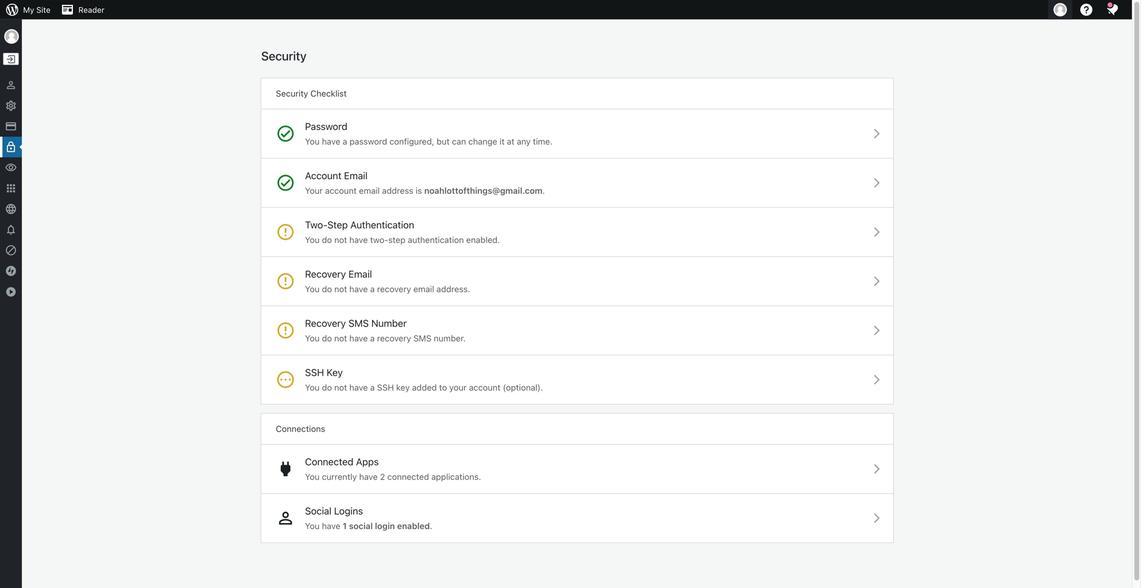 Task type: describe. For each thing, give the bounding box(es) containing it.
0 horizontal spatial sms
[[348, 318, 369, 329]]

a inside password you have a password configured, but can change it at any time.
[[343, 136, 347, 146]]

have inside connected apps you currently have 2 connected applications.
[[359, 472, 378, 482]]

at
[[507, 136, 515, 146]]

enabled
[[397, 521, 430, 531]]

help image
[[1079, 2, 1094, 17]]

site
[[36, 5, 50, 14]]

but
[[437, 136, 450, 146]]

time.
[[533, 136, 553, 146]]

configured,
[[390, 136, 434, 146]]

not inside recovery email you do not have a recovery email address.
[[334, 284, 347, 294]]

you inside ssh key you do not have a ssh key added to your account (optional).
[[305, 383, 320, 393]]

have inside password you have a password configured, but can change it at any time.
[[322, 136, 340, 146]]

do inside ssh key you do not have a ssh key added to your account (optional).
[[322, 383, 332, 393]]

email inside recovery email you do not have a recovery email address.
[[413, 284, 434, 294]]

2
[[380, 472, 385, 482]]

it
[[500, 136, 505, 146]]

have inside social logins you have 1 social login enabled .
[[322, 521, 340, 531]]

authentication
[[350, 219, 414, 231]]

account inside account email your account email address is noahlottofthings@gmail.com .
[[325, 186, 357, 196]]

a inside recovery email you do not have a recovery email address.
[[370, 284, 375, 294]]

connected
[[387, 472, 429, 482]]

security checklist
[[276, 88, 347, 98]]

1
[[343, 521, 347, 531]]

have inside two-step authentication you do not have two-step authentication enabled.
[[349, 235, 368, 245]]

log out of wordpress.com image
[[5, 54, 16, 65]]

address.
[[437, 284, 470, 294]]

login
[[375, 521, 395, 531]]

0 vertical spatial ssh
[[305, 367, 324, 378]]

two-
[[305, 219, 328, 231]]

a inside recovery sms number you do not have a recovery sms number.
[[370, 333, 375, 343]]

account
[[305, 170, 341, 181]]

apps image
[[5, 182, 17, 194]]

connected apps you currently have 2 connected applications.
[[305, 456, 481, 482]]

can
[[452, 136, 466, 146]]

1 vertical spatial sms
[[413, 333, 431, 343]]

my site
[[23, 5, 50, 14]]

my
[[23, 5, 34, 14]]

authentication
[[408, 235, 464, 245]]

not inside two-step authentication you do not have two-step authentication enabled.
[[334, 235, 347, 245]]

person image
[[5, 79, 17, 91]]

recovery inside recovery sms number you do not have a recovery sms number.
[[377, 333, 411, 343]]

you inside connected apps you currently have 2 connected applications.
[[305, 472, 320, 482]]

is
[[416, 186, 422, 196]]

step
[[328, 219, 348, 231]]

you inside password you have a password configured, but can change it at any time.
[[305, 136, 320, 146]]

two-step authentication you do not have two-step authentication enabled.
[[305, 219, 500, 245]]

password
[[305, 121, 347, 132]]

lock image
[[5, 141, 17, 153]]

added
[[412, 383, 437, 393]]

do inside recovery sms number you do not have a recovery sms number.
[[322, 333, 332, 343]]

account inside ssh key you do not have a ssh key added to your account (optional).
[[469, 383, 501, 393]]

(optional).
[[503, 383, 543, 393]]

currently
[[322, 472, 357, 482]]

two-
[[370, 235, 388, 245]]

recovery sms number you do not have a recovery sms number.
[[305, 318, 466, 343]]

apps
[[356, 456, 379, 468]]

have inside recovery sms number you do not have a recovery sms number.
[[349, 333, 368, 343]]

manage your notifications image
[[1105, 2, 1120, 17]]

password you have a password configured, but can change it at any time.
[[305, 121, 553, 146]]

recovery inside recovery email you do not have a recovery email address.
[[377, 284, 411, 294]]

key
[[327, 367, 343, 378]]

social
[[305, 505, 332, 517]]

social
[[349, 521, 373, 531]]



Task type: vqa. For each thing, say whether or not it's contained in the screenshot.
a
yes



Task type: locate. For each thing, give the bounding box(es) containing it.
key
[[396, 383, 410, 393]]

1 not from the top
[[334, 235, 347, 245]]

recovery up 'number'
[[377, 284, 411, 294]]

block image
[[5, 244, 17, 256]]

recovery inside recovery email you do not have a recovery email address.
[[305, 268, 346, 280]]

. down the time.
[[542, 186, 545, 196]]

do
[[322, 235, 332, 245], [322, 284, 332, 294], [322, 333, 332, 343], [322, 383, 332, 393]]

do inside two-step authentication you do not have two-step authentication enabled.
[[322, 235, 332, 245]]

ssh left key at the left of the page
[[305, 367, 324, 378]]

a inside ssh key you do not have a ssh key added to your account (optional).
[[370, 383, 375, 393]]

you inside recovery sms number you do not have a recovery sms number.
[[305, 333, 320, 343]]

not
[[334, 235, 347, 245], [334, 284, 347, 294], [334, 333, 347, 343], [334, 383, 347, 393]]

.
[[542, 186, 545, 196], [430, 521, 432, 531]]

a left password
[[343, 136, 347, 146]]

recovery for recovery email
[[305, 268, 346, 280]]

email inside recovery email you do not have a recovery email address.
[[348, 268, 372, 280]]

1 vertical spatial email
[[413, 284, 434, 294]]

2 do from the top
[[322, 284, 332, 294]]

enabled.
[[466, 235, 500, 245]]

0 vertical spatial account
[[325, 186, 357, 196]]

2 recovery from the top
[[377, 333, 411, 343]]

security main content
[[261, 48, 893, 543]]

0 vertical spatial recovery
[[377, 284, 411, 294]]

connected
[[305, 456, 353, 468]]

visibility image
[[5, 162, 17, 174]]

number
[[371, 318, 407, 329]]

sms left number.
[[413, 333, 431, 343]]

7 you from the top
[[305, 521, 320, 531]]

you inside social logins you have 1 social login enabled .
[[305, 521, 320, 531]]

0 vertical spatial sms
[[348, 318, 369, 329]]

1 vertical spatial .
[[430, 521, 432, 531]]

1 horizontal spatial .
[[542, 186, 545, 196]]

email down two- at the left of page
[[348, 268, 372, 280]]

0 vertical spatial .
[[542, 186, 545, 196]]

logins
[[334, 505, 363, 517]]

ssh
[[305, 367, 324, 378], [377, 383, 394, 393]]

1 horizontal spatial email
[[413, 284, 434, 294]]

0 horizontal spatial .
[[430, 521, 432, 531]]

connections
[[276, 424, 325, 434]]

1 vertical spatial email
[[348, 268, 372, 280]]

3 you from the top
[[305, 284, 320, 294]]

your
[[305, 186, 323, 196]]

sms left 'number'
[[348, 318, 369, 329]]

address
[[382, 186, 413, 196]]

a
[[343, 136, 347, 146], [370, 284, 375, 294], [370, 333, 375, 343], [370, 383, 375, 393]]

1 recovery from the top
[[305, 268, 346, 280]]

email for recovery email
[[348, 268, 372, 280]]

recovery inside recovery sms number you do not have a recovery sms number.
[[305, 318, 346, 329]]

0 vertical spatial security
[[261, 49, 307, 63]]

1 you from the top
[[305, 136, 320, 146]]

applications.
[[431, 472, 481, 482]]

security
[[261, 49, 307, 63], [276, 88, 308, 98]]

0 horizontal spatial ssh
[[305, 367, 324, 378]]

have
[[322, 136, 340, 146], [349, 235, 368, 245], [349, 284, 368, 294], [349, 333, 368, 343], [349, 383, 368, 393], [359, 472, 378, 482], [322, 521, 340, 531]]

a down 'number'
[[370, 333, 375, 343]]

credit_card image
[[5, 120, 17, 132]]

my profile image
[[1054, 3, 1067, 16]]

step
[[388, 235, 406, 245]]

ssh left key
[[377, 383, 394, 393]]

1 recovery from the top
[[377, 284, 411, 294]]

checklist
[[311, 88, 347, 98]]

recovery for recovery sms number
[[305, 318, 346, 329]]

email
[[359, 186, 380, 196], [413, 284, 434, 294]]

you inside two-step authentication you do not have two-step authentication enabled.
[[305, 235, 320, 245]]

have inside recovery email you do not have a recovery email address.
[[349, 284, 368, 294]]

reader
[[78, 5, 104, 14]]

to
[[439, 383, 447, 393]]

1 horizontal spatial account
[[469, 383, 501, 393]]

a left key
[[370, 383, 375, 393]]

you inside recovery email you do not have a recovery email address.
[[305, 284, 320, 294]]

account right your
[[469, 383, 501, 393]]

settings image
[[5, 100, 17, 112]]

. inside account email your account email address is noahlottofthings@gmail.com .
[[542, 186, 545, 196]]

0 vertical spatial email
[[344, 170, 368, 181]]

1 vertical spatial ssh
[[377, 383, 394, 393]]

. for email
[[542, 186, 545, 196]]

recovery
[[377, 284, 411, 294], [377, 333, 411, 343]]

my site link
[[0, 0, 55, 19]]

account
[[325, 186, 357, 196], [469, 383, 501, 393]]

language image
[[5, 203, 17, 215]]

3 not from the top
[[334, 333, 347, 343]]

email inside account email your account email address is noahlottofthings@gmail.com .
[[344, 170, 368, 181]]

a up 'number'
[[370, 284, 375, 294]]

security up security checklist at the top of page
[[261, 49, 307, 63]]

1 do from the top
[[322, 235, 332, 245]]

security for security checklist
[[276, 88, 308, 98]]

security for security
[[261, 49, 307, 63]]

security left checklist
[[276, 88, 308, 98]]

not inside ssh key you do not have a ssh key added to your account (optional).
[[334, 383, 347, 393]]

4 not from the top
[[334, 383, 347, 393]]

4 do from the top
[[322, 383, 332, 393]]

you
[[305, 136, 320, 146], [305, 235, 320, 245], [305, 284, 320, 294], [305, 333, 320, 343], [305, 383, 320, 393], [305, 472, 320, 482], [305, 521, 320, 531]]

4 you from the top
[[305, 333, 320, 343]]

any
[[517, 136, 531, 146]]

email inside account email your account email address is noahlottofthings@gmail.com .
[[359, 186, 380, 196]]

noah lott image
[[4, 29, 19, 44]]

ssh key you do not have a ssh key added to your account (optional).
[[305, 367, 543, 393]]

1 horizontal spatial sms
[[413, 333, 431, 343]]

2 not from the top
[[334, 284, 347, 294]]

5 you from the top
[[305, 383, 320, 393]]

recovery down two-
[[305, 268, 346, 280]]

0 vertical spatial recovery
[[305, 268, 346, 280]]

password
[[350, 136, 387, 146]]

email right account
[[344, 170, 368, 181]]

recovery email you do not have a recovery email address.
[[305, 268, 470, 294]]

noahlottofthings@gmail.com
[[424, 186, 542, 196]]

do inside recovery email you do not have a recovery email address.
[[322, 284, 332, 294]]

recovery up key at the left of the page
[[305, 318, 346, 329]]

2 you from the top
[[305, 235, 320, 245]]

1 vertical spatial account
[[469, 383, 501, 393]]

1 vertical spatial recovery
[[377, 333, 411, 343]]

have inside ssh key you do not have a ssh key added to your account (optional).
[[349, 383, 368, 393]]

not inside recovery sms number you do not have a recovery sms number.
[[334, 333, 347, 343]]

recovery down 'number'
[[377, 333, 411, 343]]

2 recovery from the top
[[305, 318, 346, 329]]

social logins you have 1 social login enabled .
[[305, 505, 432, 531]]

. right login on the bottom left
[[430, 521, 432, 531]]

email left address.
[[413, 284, 434, 294]]

account down account
[[325, 186, 357, 196]]

reader link
[[55, 0, 109, 19]]

0 horizontal spatial email
[[359, 186, 380, 196]]

. inside social logins you have 1 social login enabled .
[[430, 521, 432, 531]]

change
[[468, 136, 497, 146]]

notifications image
[[5, 224, 17, 236]]

. for logins
[[430, 521, 432, 531]]

1 vertical spatial recovery
[[305, 318, 346, 329]]

email for account email
[[344, 170, 368, 181]]

email
[[344, 170, 368, 181], [348, 268, 372, 280]]

3 do from the top
[[322, 333, 332, 343]]

1 horizontal spatial ssh
[[377, 383, 394, 393]]

sms
[[348, 318, 369, 329], [413, 333, 431, 343]]

0 vertical spatial email
[[359, 186, 380, 196]]

6 you from the top
[[305, 472, 320, 482]]

0 horizontal spatial account
[[325, 186, 357, 196]]

1 vertical spatial security
[[276, 88, 308, 98]]

email left address
[[359, 186, 380, 196]]

number.
[[434, 333, 466, 343]]

your
[[449, 383, 467, 393]]

account email your account email address is noahlottofthings@gmail.com .
[[305, 170, 545, 196]]

recovery
[[305, 268, 346, 280], [305, 318, 346, 329]]



